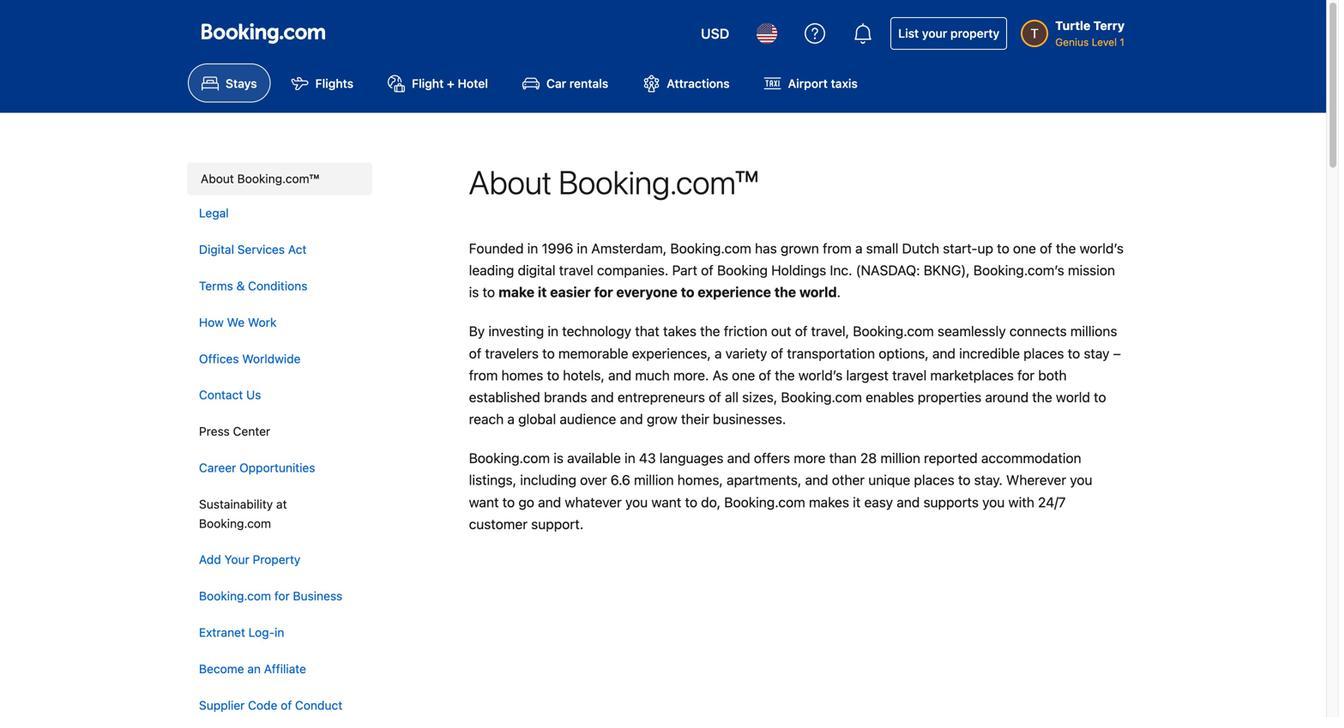 Task type: vqa. For each thing, say whether or not it's contained in the screenshot.
3,002 at the bottom
no



Task type: describe. For each thing, give the bounding box(es) containing it.
of up 'sizes,' on the bottom
[[759, 367, 771, 383]]

press
[[199, 424, 230, 438]]

everyone
[[616, 284, 678, 300]]

1 horizontal spatial about booking.com™
[[469, 163, 759, 201]]

extranet
[[199, 625, 245, 640]]

0 vertical spatial world
[[799, 284, 837, 300]]

accommodation
[[981, 450, 1081, 466]]

0 horizontal spatial you
[[625, 494, 648, 510]]

than
[[829, 450, 857, 466]]

as
[[713, 367, 728, 383]]

and left 'grow'
[[620, 411, 643, 427]]

and down including
[[538, 494, 561, 510]]

of left 'all'
[[709, 389, 721, 405]]

and left "offers"
[[727, 450, 750, 466]]

in inside by investing in technology that takes the friction out of travel, booking.com seamlessly connects millions of travelers to memorable experiences, a variety of transportation options, and incredible places to stay – from homes to hotels, and much more. as one of the world's largest travel marketplaces for both established brands and entrepreneurs of all sizes, booking.com enables properties around the world to reach a global audience and grow their businesses.
[[548, 323, 559, 339]]

1 horizontal spatial a
[[715, 345, 722, 361]]

with
[[1008, 494, 1035, 510]]

become an affiliate link
[[187, 651, 369, 687]]

supports
[[923, 494, 979, 510]]

customer
[[469, 516, 528, 532]]

&
[[236, 279, 245, 293]]

usd button
[[691, 13, 740, 54]]

largest
[[846, 367, 889, 383]]

of right out
[[795, 323, 808, 339]]

about inside navigation
[[201, 171, 234, 186]]

turtle terry genius level 1
[[1055, 18, 1125, 48]]

1996
[[542, 240, 573, 256]]

their
[[681, 411, 709, 427]]

brands
[[544, 389, 587, 405]]

digital services act
[[199, 242, 307, 257]]

properties
[[918, 389, 982, 405]]

to up brands
[[547, 367, 559, 383]]

contact
[[199, 388, 243, 402]]

friction
[[724, 323, 768, 339]]

is inside booking.com is available in 43 languages and offers more than 28 million reported accommodation listings, including over 6.6 million homes, apartments, and other unique places to stay. wherever you want to go and whatever you want to do, booking.com makes it easy and supports you with 24/7 customer support.
[[554, 450, 564, 466]]

attractions link
[[629, 63, 743, 102]]

attractions
[[667, 76, 730, 90]]

press center link
[[187, 414, 369, 450]]

options,
[[879, 345, 929, 361]]

whatever
[[565, 494, 622, 510]]

booking.com inside 'link'
[[199, 589, 271, 603]]

travel inside the 'founded in 1996 in amsterdam, booking.com has grown from a small dutch start-up to one of the world's leading digital travel companies. part of booking holdings inc. (nasdaq: bkng), booking.com's mission is to'
[[559, 262, 593, 278]]

press center
[[199, 424, 270, 438]]

contact us link
[[187, 377, 369, 414]]

it inside booking.com is available in 43 languages and offers more than 28 million reported accommodation listings, including over 6.6 million homes, apartments, and other unique places to stay. wherever you want to go and whatever you want to do, booking.com makes it easy and supports you with 24/7 customer support.
[[853, 494, 861, 510]]

by
[[469, 323, 485, 339]]

wherever
[[1006, 472, 1066, 488]]

extranet log-in
[[199, 625, 284, 640]]

travel inside by investing in technology that takes the friction out of travel, booking.com seamlessly connects millions of travelers to memorable experiences, a variety of transportation options, and incredible places to stay – from homes to hotels, and much more. as one of the world's largest travel marketplaces for both established brands and entrepreneurs of all sizes, booking.com enables properties around the world to reach a global audience and grow their businesses.
[[892, 367, 927, 383]]

booking.com online hotel reservations image
[[202, 23, 325, 44]]

to left stay
[[1068, 345, 1080, 361]]

reported
[[924, 450, 978, 466]]

flight
[[412, 76, 444, 90]]

.
[[837, 284, 841, 300]]

add your property link
[[187, 542, 369, 578]]

part
[[672, 262, 697, 278]]

2 want from the left
[[651, 494, 681, 510]]

to down stay
[[1094, 389, 1106, 405]]

car rentals
[[546, 76, 608, 90]]

log-
[[248, 625, 275, 640]]

1 horizontal spatial you
[[982, 494, 1005, 510]]

apartments,
[[727, 472, 802, 488]]

airport
[[788, 76, 828, 90]]

rentals
[[569, 76, 608, 90]]

digital
[[518, 262, 555, 278]]

the up 'sizes,' on the bottom
[[775, 367, 795, 383]]

worldwide
[[242, 352, 301, 366]]

1
[[1120, 36, 1125, 48]]

conditions
[[248, 279, 308, 293]]

that
[[635, 323, 660, 339]]

including
[[520, 472, 576, 488]]

other
[[832, 472, 865, 488]]

places inside by investing in technology that takes the friction out of travel, booking.com seamlessly connects millions of travelers to memorable experiences, a variety of transportation options, and incredible places to stay – from homes to hotels, and much more. as one of the world's largest travel marketplaces for both established brands and entrepreneurs of all sizes, booking.com enables properties around the world to reach a global audience and grow their businesses.
[[1024, 345, 1064, 361]]

enables
[[866, 389, 914, 405]]

offers
[[754, 450, 790, 466]]

us
[[246, 388, 261, 402]]

established
[[469, 389, 540, 405]]

for inside 'link'
[[274, 589, 290, 603]]

airport taxis
[[788, 76, 858, 90]]

world inside by investing in technology that takes the friction out of travel, booking.com seamlessly connects millions of travelers to memorable experiences, a variety of transportation options, and incredible places to stay – from homes to hotels, and much more. as one of the world's largest travel marketplaces for both established brands and entrepreneurs of all sizes, booking.com enables properties around the world to reach a global audience and grow their businesses.
[[1056, 389, 1090, 405]]

all
[[725, 389, 739, 405]]

in right 1996
[[577, 240, 588, 256]]

seamlessly
[[938, 323, 1006, 339]]

in inside "link"
[[275, 625, 284, 640]]

makes
[[809, 494, 849, 510]]

technology
[[562, 323, 631, 339]]

sustainability
[[199, 497, 273, 511]]

easy
[[864, 494, 893, 510]]

dutch
[[902, 240, 939, 256]]

sustainability at booking.com
[[199, 497, 287, 530]]

to left go
[[502, 494, 515, 510]]

is inside the 'founded in 1996 in amsterdam, booking.com has grown from a small dutch start-up to one of the world's leading digital travel companies. part of booking holdings inc. (nasdaq: bkng), booking.com's mission is to'
[[469, 284, 479, 300]]

around
[[985, 389, 1029, 405]]

out
[[771, 323, 791, 339]]

genius
[[1055, 36, 1089, 48]]

sizes,
[[742, 389, 777, 405]]

mission
[[1068, 262, 1115, 278]]

the inside the 'founded in 1996 in amsterdam, booking.com has grown from a small dutch start-up to one of the world's leading digital travel companies. part of booking holdings inc. (nasdaq: bkng), booking.com's mission is to'
[[1056, 240, 1076, 256]]

in inside booking.com is available in 43 languages and offers more than 28 million reported accommodation listings, including over 6.6 million homes, apartments, and other unique places to stay. wherever you want to go and whatever you want to do, booking.com makes it easy and supports you with 24/7 customer support.
[[625, 450, 635, 466]]

of down 'by'
[[469, 345, 481, 361]]

opportunities
[[239, 461, 315, 475]]

in up digital
[[527, 240, 538, 256]]

booking.com down apartments, on the bottom
[[724, 494, 805, 510]]

add your property
[[199, 553, 301, 567]]

car
[[546, 76, 566, 90]]

amsterdam,
[[591, 240, 667, 256]]

airport taxis link
[[750, 63, 872, 102]]

of down out
[[771, 345, 783, 361]]

companies.
[[597, 262, 669, 278]]

languages
[[660, 450, 724, 466]]

about booking.com™ inside navigation
[[201, 171, 319, 186]]

2 horizontal spatial you
[[1070, 472, 1093, 488]]

over
[[580, 472, 607, 488]]

code
[[248, 698, 277, 712]]

holdings
[[771, 262, 826, 278]]

the down both
[[1032, 389, 1052, 405]]

at
[[276, 497, 287, 511]]

to down leading
[[483, 284, 495, 300]]



Task type: locate. For each thing, give the bounding box(es) containing it.
a left small
[[855, 240, 863, 256]]

become an affiliate
[[199, 662, 306, 676]]

memorable
[[558, 345, 628, 361]]

1 horizontal spatial million
[[881, 450, 920, 466]]

from
[[823, 240, 852, 256], [469, 367, 498, 383]]

global
[[518, 411, 556, 427]]

of inside navigation
[[281, 698, 292, 712]]

contact us
[[199, 388, 261, 402]]

booking.com inside the 'founded in 1996 in amsterdam, booking.com has grown from a small dutch start-up to one of the world's leading digital travel companies. part of booking holdings inc. (nasdaq: bkng), booking.com's mission is to'
[[670, 240, 751, 256]]

1 vertical spatial for
[[1018, 367, 1035, 383]]

2 vertical spatial for
[[274, 589, 290, 603]]

1 vertical spatial one
[[732, 367, 755, 383]]

1 vertical spatial world
[[1056, 389, 1090, 405]]

an
[[247, 662, 261, 676]]

it
[[538, 284, 547, 300], [853, 494, 861, 510]]

want down homes,
[[651, 494, 681, 510]]

you right wherever
[[1070, 472, 1093, 488]]

places
[[1024, 345, 1064, 361], [914, 472, 955, 488]]

add
[[199, 553, 221, 567]]

1 horizontal spatial world
[[1056, 389, 1090, 405]]

become
[[199, 662, 244, 676]]

work
[[248, 315, 277, 329]]

about booking.com™
[[469, 163, 759, 201], [201, 171, 319, 186]]

marketplaces
[[930, 367, 1014, 383]]

2 horizontal spatial for
[[1018, 367, 1035, 383]]

digital services act link
[[187, 232, 369, 268]]

0 vertical spatial is
[[469, 284, 479, 300]]

booking.com down the your
[[199, 589, 271, 603]]

of right part
[[701, 262, 714, 278]]

0 horizontal spatial booking.com™
[[237, 171, 319, 186]]

0 horizontal spatial one
[[732, 367, 755, 383]]

0 horizontal spatial world
[[799, 284, 837, 300]]

from up the established at the bottom left of page
[[469, 367, 498, 383]]

about booking.com™ up legal link
[[201, 171, 319, 186]]

1 vertical spatial from
[[469, 367, 498, 383]]

0 vertical spatial a
[[855, 240, 863, 256]]

0 vertical spatial for
[[594, 284, 613, 300]]

and down more
[[805, 472, 828, 488]]

digital
[[199, 242, 234, 257]]

want down listings,
[[469, 494, 499, 510]]

0 horizontal spatial travel
[[559, 262, 593, 278]]

booking.com™ up amsterdam, on the top of the page
[[559, 163, 759, 201]]

from inside the 'founded in 1996 in amsterdam, booking.com has grown from a small dutch start-up to one of the world's leading digital travel companies. part of booking holdings inc. (nasdaq: bkng), booking.com's mission is to'
[[823, 240, 852, 256]]

world's inside by investing in technology that takes the friction out of travel, booking.com seamlessly connects millions of travelers to memorable experiences, a variety of transportation options, and incredible places to stay – from homes to hotels, and much more. as one of the world's largest travel marketplaces for both established brands and entrepreneurs of all sizes, booking.com enables properties around the world to reach a global audience and grow their businesses.
[[799, 367, 843, 383]]

from inside by investing in technology that takes the friction out of travel, booking.com seamlessly connects millions of travelers to memorable experiences, a variety of transportation options, and incredible places to stay – from homes to hotels, and much more. as one of the world's largest travel marketplaces for both established brands and entrepreneurs of all sizes, booking.com enables properties around the world to reach a global audience and grow their businesses.
[[469, 367, 498, 383]]

1 horizontal spatial for
[[594, 284, 613, 300]]

the up mission
[[1056, 240, 1076, 256]]

booking.com down sustainability
[[199, 516, 271, 530]]

1 vertical spatial is
[[554, 450, 564, 466]]

0 horizontal spatial about
[[201, 171, 234, 186]]

and down the seamlessly
[[932, 345, 956, 361]]

the down holdings
[[774, 284, 796, 300]]

stay.
[[974, 472, 1003, 488]]

stay
[[1084, 345, 1110, 361]]

act
[[288, 242, 307, 257]]

1 vertical spatial world's
[[799, 367, 843, 383]]

stays
[[226, 76, 257, 90]]

booking.com™ inside navigation
[[237, 171, 319, 186]]

supplier
[[199, 698, 245, 712]]

a inside the 'founded in 1996 in amsterdam, booking.com has grown from a small dutch start-up to one of the world's leading digital travel companies. part of booking holdings inc. (nasdaq: bkng), booking.com's mission is to'
[[855, 240, 863, 256]]

list
[[898, 26, 919, 40]]

for right easier
[[594, 284, 613, 300]]

for inside by investing in technology that takes the friction out of travel, booking.com seamlessly connects millions of travelers to memorable experiences, a variety of transportation options, and incredible places to stay – from homes to hotels, and much more. as one of the world's largest travel marketplaces for both established brands and entrepreneurs of all sizes, booking.com enables properties around the world to reach a global audience and grow their businesses.
[[1018, 367, 1035, 383]]

career
[[199, 461, 236, 475]]

1 horizontal spatial it
[[853, 494, 861, 510]]

start-
[[943, 240, 978, 256]]

+
[[447, 76, 455, 90]]

about booking.com™ up amsterdam, on the top of the page
[[469, 163, 759, 201]]

1 horizontal spatial about
[[469, 163, 552, 201]]

homes
[[501, 367, 543, 383]]

the
[[1056, 240, 1076, 256], [774, 284, 796, 300], [700, 323, 720, 339], [775, 367, 795, 383], [1032, 389, 1052, 405]]

navigation containing about booking.com™
[[187, 162, 372, 717]]

one inside the 'founded in 1996 in amsterdam, booking.com has grown from a small dutch start-up to one of the world's leading digital travel companies. part of booking holdings inc. (nasdaq: bkng), booking.com's mission is to'
[[1013, 240, 1036, 256]]

it down digital
[[538, 284, 547, 300]]

0 horizontal spatial it
[[538, 284, 547, 300]]

world's inside the 'founded in 1996 in amsterdam, booking.com has grown from a small dutch start-up to one of the world's leading digital travel companies. part of booking holdings inc. (nasdaq: bkng), booking.com's mission is to'
[[1080, 240, 1124, 256]]

how
[[199, 315, 224, 329]]

terms
[[199, 279, 233, 293]]

to down part
[[681, 284, 694, 300]]

turtle
[[1055, 18, 1091, 33]]

1 horizontal spatial one
[[1013, 240, 1036, 256]]

million
[[881, 450, 920, 466], [634, 472, 674, 488]]

flight + hotel link
[[374, 63, 502, 102]]

1 horizontal spatial world's
[[1080, 240, 1124, 256]]

0 vertical spatial places
[[1024, 345, 1064, 361]]

do,
[[701, 494, 721, 510]]

you down stay.
[[982, 494, 1005, 510]]

and left much
[[608, 367, 632, 383]]

0 vertical spatial travel
[[559, 262, 593, 278]]

booking.com™ up legal link
[[237, 171, 319, 186]]

how we work link
[[187, 304, 369, 341]]

a
[[855, 240, 863, 256], [715, 345, 722, 361], [507, 411, 515, 427]]

we
[[227, 315, 245, 329]]

the right takes
[[700, 323, 720, 339]]

property
[[950, 26, 1000, 40]]

places down connects
[[1024, 345, 1064, 361]]

0 vertical spatial it
[[538, 284, 547, 300]]

1 horizontal spatial from
[[823, 240, 852, 256]]

a down the established at the bottom left of page
[[507, 411, 515, 427]]

one inside by investing in technology that takes the friction out of travel, booking.com seamlessly connects millions of travelers to memorable experiences, a variety of transportation options, and incredible places to stay – from homes to hotels, and much more. as one of the world's largest travel marketplaces for both established brands and entrepreneurs of all sizes, booking.com enables properties around the world to reach a global audience and grow their businesses.
[[732, 367, 755, 383]]

of up 'booking.com's'
[[1040, 240, 1052, 256]]

your
[[922, 26, 947, 40]]

of
[[1040, 240, 1052, 256], [701, 262, 714, 278], [795, 323, 808, 339], [469, 345, 481, 361], [771, 345, 783, 361], [759, 367, 771, 383], [709, 389, 721, 405], [281, 698, 292, 712]]

services
[[237, 242, 285, 257]]

in left 43
[[625, 450, 635, 466]]

it left easy
[[853, 494, 861, 510]]

travel up easier
[[559, 262, 593, 278]]

up
[[978, 240, 993, 256]]

of right code
[[281, 698, 292, 712]]

0 vertical spatial world's
[[1080, 240, 1124, 256]]

0 horizontal spatial about booking.com™
[[201, 171, 319, 186]]

to right up
[[997, 240, 1010, 256]]

0 horizontal spatial is
[[469, 284, 479, 300]]

0 horizontal spatial for
[[274, 589, 290, 603]]

legal
[[199, 206, 229, 220]]

0 horizontal spatial million
[[634, 472, 674, 488]]

booking.com inside the sustainability at booking.com
[[199, 516, 271, 530]]

1 vertical spatial million
[[634, 472, 674, 488]]

more
[[794, 450, 826, 466]]

and down unique
[[897, 494, 920, 510]]

and up audience
[[591, 389, 614, 405]]

booking.com up part
[[670, 240, 751, 256]]

for left both
[[1018, 367, 1035, 383]]

travel
[[559, 262, 593, 278], [892, 367, 927, 383]]

0 vertical spatial million
[[881, 450, 920, 466]]

in down the booking.com for business 'link'
[[275, 625, 284, 640]]

world's down 'transportation'
[[799, 367, 843, 383]]

founded in 1996 in amsterdam, booking.com has grown from a small dutch start-up to one of the world's leading digital travel companies. part of booking holdings inc. (nasdaq: bkng), booking.com's mission is to
[[469, 240, 1124, 300]]

conduct
[[295, 698, 342, 712]]

about
[[469, 163, 552, 201], [201, 171, 234, 186]]

much
[[635, 367, 670, 383]]

terry
[[1094, 18, 1125, 33]]

flights
[[315, 76, 354, 90]]

entrepreneurs
[[618, 389, 705, 405]]

make it easier for everyone to experience the world .
[[499, 284, 841, 300]]

1 vertical spatial a
[[715, 345, 722, 361]]

million up unique
[[881, 450, 920, 466]]

has
[[755, 240, 777, 256]]

0 horizontal spatial world's
[[799, 367, 843, 383]]

booking.com for business link
[[187, 578, 369, 615]]

is down leading
[[469, 284, 479, 300]]

car rentals link
[[509, 63, 622, 102]]

one down variety
[[732, 367, 755, 383]]

0 horizontal spatial want
[[469, 494, 499, 510]]

from up inc.
[[823, 240, 852, 256]]

0 horizontal spatial a
[[507, 411, 515, 427]]

flight + hotel
[[412, 76, 488, 90]]

booking.com is available in 43 languages and offers more than 28 million reported accommodation listings, including over 6.6 million homes, apartments, and other unique places to stay. wherever you want to go and whatever you want to do, booking.com makes it easy and supports you with 24/7 customer support.
[[469, 450, 1093, 532]]

places down reported at right
[[914, 472, 955, 488]]

travel down options,
[[892, 367, 927, 383]]

level
[[1092, 36, 1117, 48]]

1 horizontal spatial places
[[1024, 345, 1064, 361]]

is
[[469, 284, 479, 300], [554, 450, 564, 466]]

business
[[293, 589, 342, 603]]

offices
[[199, 352, 239, 366]]

to left stay.
[[958, 472, 971, 488]]

million down 43
[[634, 472, 674, 488]]

flights link
[[278, 63, 367, 102]]

0 vertical spatial one
[[1013, 240, 1036, 256]]

booking.com up listings,
[[469, 450, 550, 466]]

both
[[1038, 367, 1067, 383]]

in right investing
[[548, 323, 559, 339]]

world down holdings
[[799, 284, 837, 300]]

to
[[997, 240, 1010, 256], [483, 284, 495, 300], [681, 284, 694, 300], [542, 345, 555, 361], [1068, 345, 1080, 361], [547, 367, 559, 383], [1094, 389, 1106, 405], [958, 472, 971, 488], [502, 494, 515, 510], [685, 494, 697, 510]]

1 horizontal spatial is
[[554, 450, 564, 466]]

places inside booking.com is available in 43 languages and offers more than 28 million reported accommodation listings, including over 6.6 million homes, apartments, and other unique places to stay. wherever you want to go and whatever you want to do, booking.com makes it easy and supports you with 24/7 customer support.
[[914, 472, 955, 488]]

you down 6.6 on the left bottom
[[625, 494, 648, 510]]

transportation
[[787, 345, 875, 361]]

0 horizontal spatial places
[[914, 472, 955, 488]]

by investing in technology that takes the friction out of travel, booking.com seamlessly connects millions of travelers to memorable experiences, a variety of transportation options, and incredible places to stay – from homes to hotels, and much more. as one of the world's largest travel marketplaces for both established brands and entrepreneurs of all sizes, booking.com enables properties around the world to reach a global audience and grow their businesses.
[[469, 323, 1121, 427]]

reach
[[469, 411, 504, 427]]

1 horizontal spatial booking.com™
[[559, 163, 759, 201]]

1 horizontal spatial travel
[[892, 367, 927, 383]]

to up "homes"
[[542, 345, 555, 361]]

booking.com down 'transportation'
[[781, 389, 862, 405]]

2 horizontal spatial a
[[855, 240, 863, 256]]

1 want from the left
[[469, 494, 499, 510]]

to left do,
[[685, 494, 697, 510]]

booking.com up options,
[[853, 323, 934, 339]]

available
[[567, 450, 621, 466]]

navigation
[[187, 162, 372, 717]]

0 horizontal spatial from
[[469, 367, 498, 383]]

go
[[519, 494, 534, 510]]

1 vertical spatial it
[[853, 494, 861, 510]]

2 vertical spatial a
[[507, 411, 515, 427]]

how we work
[[199, 315, 277, 329]]

inc.
[[830, 262, 852, 278]]

booking.com's
[[974, 262, 1064, 278]]

businesses.
[[713, 411, 786, 427]]

affiliate
[[264, 662, 306, 676]]

support.
[[531, 516, 584, 532]]

for left business
[[274, 589, 290, 603]]

about up legal
[[201, 171, 234, 186]]

is up including
[[554, 450, 564, 466]]

world down both
[[1056, 389, 1090, 405]]

for
[[594, 284, 613, 300], [1018, 367, 1035, 383], [274, 589, 290, 603]]

0 vertical spatial from
[[823, 240, 852, 256]]

about up founded
[[469, 163, 552, 201]]

1 horizontal spatial want
[[651, 494, 681, 510]]

world's
[[1080, 240, 1124, 256], [799, 367, 843, 383]]

experience
[[698, 284, 771, 300]]

one up 'booking.com's'
[[1013, 240, 1036, 256]]

grown
[[781, 240, 819, 256]]

1 vertical spatial travel
[[892, 367, 927, 383]]

world's up mission
[[1080, 240, 1124, 256]]

1 vertical spatial places
[[914, 472, 955, 488]]

a up as
[[715, 345, 722, 361]]



